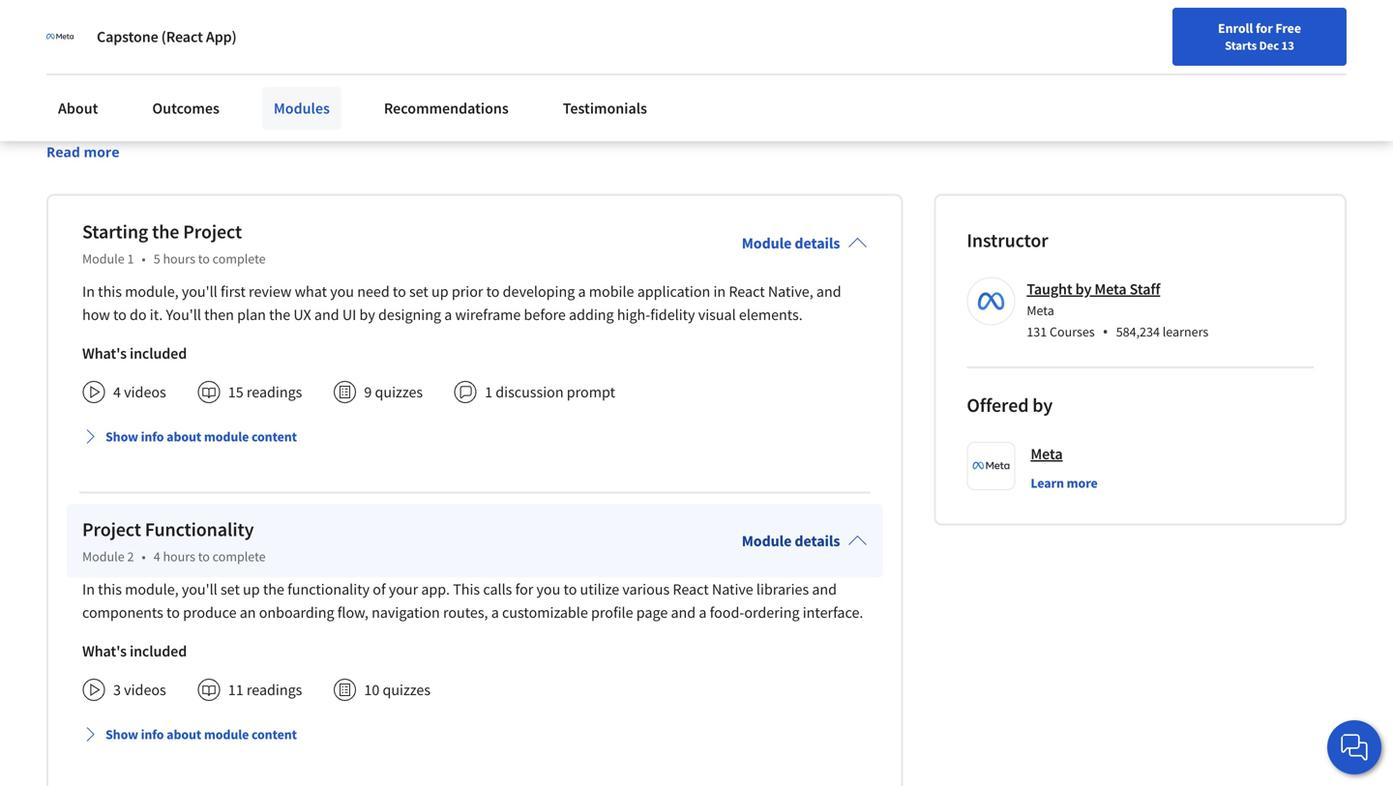 Task type: describe. For each thing, give the bounding box(es) containing it.
knowledge
[[314, 108, 383, 126]]

coursera image
[[23, 16, 146, 47]]

enroll for free starts dec 13
[[1218, 19, 1301, 53]]

free
[[1275, 19, 1301, 37]]

libraries
[[756, 580, 809, 600]]

covered
[[511, 88, 562, 106]]

and right the page
[[671, 603, 696, 623]]

real-
[[660, 67, 689, 86]]

of,
[[270, 88, 287, 106]]

to left produce
[[166, 603, 180, 623]]

then
[[204, 305, 234, 325]]

in for in this module, you'll set up the functionality of your app. this calls for you to utilize various react native libraries and components to produce an onboarding flow, navigation routes, a customizable profile page and a food-ordering interface.
[[82, 580, 95, 600]]

you'll for first
[[182, 282, 217, 302]]

1 discussion prompt
[[485, 383, 615, 402]]

this inside this course enables you to demonstrate multiple skills from this program by solving an authentic real-world problem. each module includes a brief recap of, and links to, content that you have covered in previous courses in this program. the course capstone project will test your knowledge and understanding in mobile development using react native.
[[46, 67, 72, 86]]

module inside this course enables you to demonstrate multiple skills from this program by solving an authentic real-world problem. each module includes a brief recap of, and links to, content that you have covered in previous courses in this program. the course capstone project will test your knowledge and understanding in mobile development using react native.
[[80, 88, 128, 106]]

project inside starting the project module 1 • 5 hours to complete
[[183, 220, 242, 244]]

to,
[[350, 88, 366, 106]]

info for 4 videos
[[141, 428, 164, 446]]

15
[[228, 383, 243, 402]]

0 vertical spatial capstone
[[97, 27, 158, 46]]

13
[[1281, 38, 1294, 53]]

this inside "in this module, you'll set up the functionality of your app. this calls for you to utilize various react native libraries and components to produce an onboarding flow, navigation routes, a customizable profile page and a food-ordering interface."
[[98, 580, 122, 600]]

application
[[637, 282, 710, 302]]

how
[[82, 305, 110, 325]]

the inside in this module, you'll first review what you need to set up prior to developing a mobile application in react native, and how to do it. you'll then plan the ux and ui by designing a wireframe before adding high-fidelity visual elements.
[[269, 305, 290, 325]]

it.
[[150, 305, 163, 325]]

prior
[[452, 282, 483, 302]]

read more
[[46, 143, 119, 161]]

read more button
[[46, 142, 119, 162]]

includes
[[132, 88, 184, 106]]

development
[[572, 108, 656, 126]]

readings for 11 readings
[[247, 681, 302, 700]]

enroll
[[1218, 19, 1253, 37]]

your inside "in this module, you'll set up the functionality of your app. this calls for you to utilize various react native libraries and components to produce an onboarding flow, navigation routes, a customizable profile page and a food-ordering interface."
[[389, 580, 418, 600]]

for inside enroll for free starts dec 13
[[1256, 19, 1273, 37]]

module details for starting the project
[[742, 234, 840, 253]]

0 vertical spatial 3
[[161, 9, 175, 43]]

previous
[[580, 88, 635, 106]]

testimonials
[[563, 99, 647, 118]]

to up wireframe in the top of the page
[[486, 282, 500, 302]]

10
[[364, 681, 380, 700]]

to inside the project functionality module 2 • 4 hours to complete
[[198, 548, 210, 566]]

developing
[[503, 282, 575, 302]]

and right native,
[[816, 282, 841, 302]]

a down calls
[[491, 603, 499, 623]]

show info about module content button for 3 videos
[[74, 718, 305, 752]]

1 vertical spatial 1
[[485, 383, 493, 402]]

an inside this course enables you to demonstrate multiple skills from this program by solving an authentic real-world problem. each module includes a brief recap of, and links to, content that you have covered in previous courses in this program. the course capstone project will test your knowledge and understanding in mobile development using react native.
[[578, 67, 594, 86]]

you'll for set
[[182, 580, 217, 600]]

outcomes
[[152, 99, 220, 118]]

learn
[[1031, 475, 1064, 492]]

a left food-
[[699, 603, 707, 623]]

understanding
[[414, 108, 507, 126]]

details for starting the project
[[795, 234, 840, 253]]

info for 3 videos
[[141, 726, 164, 744]]

need
[[357, 282, 390, 302]]

there
[[46, 9, 113, 43]]

adding
[[569, 305, 614, 325]]

ux
[[293, 305, 311, 325]]

from
[[392, 67, 423, 86]]

what's for 4 videos
[[82, 344, 127, 363]]

show for 3
[[105, 726, 138, 744]]

complete inside the project functionality module 2 • 4 hours to complete
[[213, 548, 266, 566]]

learners
[[1163, 323, 1209, 341]]

9
[[364, 383, 372, 402]]

project
[[183, 108, 227, 126]]

you inside "in this module, you'll set up the functionality of your app. this calls for you to utilize various react native libraries and components to produce an onboarding flow, navigation routes, a customizable profile page and a food-ordering interface."
[[536, 580, 560, 600]]

taught by meta staff link
[[1027, 280, 1160, 299]]

a inside this course enables you to demonstrate multiple skills from this program by solving an authentic real-world problem. each module includes a brief recap of, and links to, content that you have covered in previous courses in this program. the course capstone project will test your knowledge and understanding in mobile development using react native.
[[188, 88, 195, 106]]

your inside this course enables you to demonstrate multiple skills from this program by solving an authentic real-world problem. each module includes a brief recap of, and links to, content that you have covered in previous courses in this program. the course capstone project will test your knowledge and understanding in mobile development using react native.
[[282, 108, 311, 126]]

to inside starting the project module 1 • 5 hours to complete
[[198, 250, 210, 268]]

will
[[230, 108, 251, 126]]

authentic
[[597, 67, 657, 86]]

in inside in this module, you'll first review what you need to set up prior to developing a mobile application in react native, and how to do it. you'll then plan the ux and ui by designing a wireframe before adding high-fidelity visual elements.
[[713, 282, 726, 302]]

onboarding
[[259, 603, 334, 623]]

in down covered
[[510, 108, 522, 126]]

interface.
[[803, 603, 863, 623]]

app)
[[206, 27, 237, 46]]

what's for 3 videos
[[82, 642, 127, 661]]

food-
[[710, 603, 744, 623]]

capstone inside this course enables you to demonstrate multiple skills from this program by solving an authentic real-world problem. each module includes a brief recap of, and links to, content that you have covered in previous courses in this program. the course capstone project will test your knowledge and understanding in mobile development using react native.
[[119, 108, 179, 126]]

131
[[1027, 323, 1047, 341]]

this up multiple at the left of page
[[313, 9, 356, 43]]

courses
[[639, 88, 688, 106]]

in down world
[[691, 88, 703, 106]]

in this module, you'll set up the functionality of your app. this calls for you to utilize various react native libraries and components to produce an onboarding flow, navigation routes, a customizable profile page and a food-ordering interface.
[[82, 580, 863, 623]]

staff
[[1130, 280, 1160, 299]]

a down 'prior'
[[444, 305, 452, 325]]

components
[[82, 603, 163, 623]]

routes,
[[443, 603, 488, 623]]

skills
[[358, 67, 389, 86]]

functionality
[[145, 518, 254, 542]]

5
[[154, 250, 160, 268]]

more for learn more
[[1067, 475, 1098, 492]]

9 quizzes
[[364, 383, 423, 402]]

about link
[[46, 87, 110, 130]]

app.
[[421, 580, 450, 600]]

enables
[[122, 67, 171, 86]]

visual
[[698, 305, 736, 325]]

4 inside the project functionality module 2 • 4 hours to complete
[[154, 548, 160, 566]]

content for you
[[251, 428, 297, 446]]

this down world
[[706, 88, 729, 106]]

produce
[[183, 603, 237, 623]]

elements.
[[739, 305, 803, 325]]

capstone (react app)
[[97, 27, 237, 46]]

there are 3 modules in this course
[[46, 9, 438, 43]]

this course enables you to demonstrate multiple skills from this program by solving an authentic real-world problem. each module includes a brief recap of, and links to, content that you have covered in previous courses in this program. the course capstone project will test your knowledge and understanding in mobile development using react native.
[[46, 67, 795, 126]]

you up understanding
[[451, 88, 474, 106]]

before
[[524, 305, 566, 325]]

• inside starting the project module 1 • 5 hours to complete
[[142, 250, 146, 268]]

mobile inside this course enables you to demonstrate multiple skills from this program by solving an authentic real-world problem. each module includes a brief recap of, and links to, content that you have covered in previous courses in this program. the course capstone project will test your knowledge and understanding in mobile development using react native.
[[525, 108, 569, 126]]

videos for 3 videos
[[124, 681, 166, 700]]

1 vertical spatial course
[[76, 67, 118, 86]]

hours inside starting the project module 1 • 5 hours to complete
[[163, 250, 195, 268]]

the inside "in this module, you'll set up the functionality of your app. this calls for you to utilize various react native libraries and components to produce an onboarding flow, navigation routes, a customizable profile page and a food-ordering interface."
[[263, 580, 284, 600]]

up inside "in this module, you'll set up the functionality of your app. this calls for you to utilize various react native libraries and components to produce an onboarding flow, navigation routes, a customizable profile page and a food-ordering interface."
[[243, 580, 260, 600]]

meta image
[[46, 23, 74, 50]]

first
[[221, 282, 246, 302]]

chat with us image
[[1339, 732, 1370, 763]]

dec
[[1259, 38, 1279, 53]]

react inside this course enables you to demonstrate multiple skills from this program by solving an authentic real-world problem. each module includes a brief recap of, and links to, content that you have covered in previous courses in this program. the course capstone project will test your knowledge and understanding in mobile development using react native.
[[697, 108, 732, 126]]

1 vertical spatial 3
[[113, 681, 121, 700]]

discussion
[[496, 383, 564, 402]]

videos for 4 videos
[[124, 383, 166, 402]]

each
[[46, 88, 76, 106]]

2 vertical spatial meta
[[1031, 445, 1063, 464]]

this inside in this module, you'll first review what you need to set up prior to developing a mobile application in react native, and how to do it. you'll then plan the ux and ui by designing a wireframe before adding high-fidelity visual elements.
[[98, 282, 122, 302]]

have
[[477, 88, 508, 106]]

included for 4 videos
[[130, 344, 187, 363]]

multiple
[[303, 67, 355, 86]]

program
[[453, 67, 508, 86]]

quizzes for 9 quizzes
[[375, 383, 423, 402]]

review
[[249, 282, 292, 302]]

11 readings
[[228, 681, 302, 700]]

brief
[[199, 88, 228, 106]]

fidelity
[[650, 305, 695, 325]]

set inside in this module, you'll first review what you need to set up prior to developing a mobile application in react native, and how to do it. you'll then plan the ux and ui by designing a wireframe before adding high-fidelity visual elements.
[[409, 282, 428, 302]]

11
[[228, 681, 243, 700]]

offered
[[967, 393, 1029, 418]]

2
[[127, 548, 134, 566]]

modules
[[274, 99, 330, 118]]

show notifications image
[[1168, 24, 1191, 47]]

read
[[46, 143, 80, 161]]

about for 3 videos
[[167, 726, 201, 744]]

• inside taught by meta staff meta 131 courses • 584,234 learners
[[1103, 321, 1108, 342]]

show info about module content for 15 readings
[[105, 428, 297, 446]]



Task type: locate. For each thing, give the bounding box(es) containing it.
program.
[[733, 88, 792, 106]]

module down 11
[[204, 726, 249, 744]]

and left ui
[[314, 305, 339, 325]]

course right the
[[73, 108, 116, 126]]

your up navigation
[[389, 580, 418, 600]]

0 vertical spatial the
[[152, 220, 179, 244]]

0 vertical spatial meta
[[1095, 280, 1127, 299]]

0 horizontal spatial this
[[46, 67, 72, 86]]

hours down functionality
[[163, 548, 195, 566]]

readings
[[247, 383, 302, 402], [247, 681, 302, 700]]

1 left discussion
[[485, 383, 493, 402]]

by right offered
[[1033, 393, 1053, 418]]

mobile down covered
[[525, 108, 569, 126]]

courses
[[1050, 323, 1095, 341]]

meta up learn
[[1031, 445, 1063, 464]]

• left "584,234"
[[1103, 321, 1108, 342]]

1 hours from the top
[[163, 250, 195, 268]]

0 vertical spatial details
[[795, 234, 840, 253]]

1 vertical spatial readings
[[247, 681, 302, 700]]

1 readings from the top
[[247, 383, 302, 402]]

quizzes right 9
[[375, 383, 423, 402]]

0 vertical spatial videos
[[124, 383, 166, 402]]

2 about from the top
[[167, 726, 201, 744]]

1 vertical spatial up
[[243, 580, 260, 600]]

0 vertical spatial show info about module content button
[[74, 420, 305, 454]]

1 horizontal spatial an
[[578, 67, 594, 86]]

1 left 5
[[127, 250, 134, 268]]

module, up components
[[125, 580, 179, 600]]

show down 3 videos
[[105, 726, 138, 744]]

functionality
[[287, 580, 370, 600]]

what's included for 4
[[82, 344, 187, 363]]

1 included from the top
[[130, 344, 187, 363]]

this up how
[[98, 282, 122, 302]]

module left 2
[[82, 548, 124, 566]]

readings for 15 readings
[[247, 383, 302, 402]]

1 vertical spatial more
[[1067, 475, 1098, 492]]

modules link
[[262, 87, 341, 130]]

recommendations link
[[372, 87, 520, 130]]

1 vertical spatial videos
[[124, 681, 166, 700]]

more right learn
[[1067, 475, 1098, 492]]

show info about module content down 11
[[105, 726, 297, 744]]

a
[[188, 88, 195, 106], [578, 282, 586, 302], [444, 305, 452, 325], [491, 603, 499, 623], [699, 603, 707, 623]]

0 vertical spatial course
[[362, 9, 438, 43]]

module details up libraries
[[742, 532, 840, 551]]

2 vertical spatial content
[[251, 726, 297, 744]]

2 vertical spatial module
[[204, 726, 249, 744]]

set up designing
[[409, 282, 428, 302]]

0 vertical spatial set
[[409, 282, 428, 302]]

this up each
[[46, 67, 72, 86]]

2 show info about module content from the top
[[105, 726, 297, 744]]

course up "about"
[[76, 67, 118, 86]]

videos down components
[[124, 681, 166, 700]]

2 module details from the top
[[742, 532, 840, 551]]

2 readings from the top
[[247, 681, 302, 700]]

hours right 5
[[163, 250, 195, 268]]

1 show info about module content button from the top
[[74, 420, 305, 454]]

more for read more
[[84, 143, 119, 161]]

1 vertical spatial module details
[[742, 532, 840, 551]]

show for 4
[[105, 428, 138, 446]]

mobile up the 'adding'
[[589, 282, 634, 302]]

module right each
[[80, 88, 128, 106]]

in inside "in this module, you'll set up the functionality of your app. this calls for you to utilize various react native libraries and components to produce an onboarding flow, navigation routes, a customizable profile page and a food-ordering interface."
[[82, 580, 95, 600]]

1 module, from the top
[[125, 282, 179, 302]]

hours inside the project functionality module 2 • 4 hours to complete
[[163, 548, 195, 566]]

about for 4 videos
[[167, 428, 201, 446]]

1 horizontal spatial 4
[[154, 548, 160, 566]]

what's included for 3
[[82, 642, 187, 661]]

module
[[742, 234, 792, 253], [82, 250, 124, 268], [742, 532, 792, 551], [82, 548, 124, 566]]

1 vertical spatial show
[[105, 726, 138, 744]]

2 complete from the top
[[213, 548, 266, 566]]

0 vertical spatial module
[[80, 88, 128, 106]]

taught by meta staff image
[[970, 280, 1012, 323]]

react left native
[[673, 580, 709, 600]]

2 show from the top
[[105, 726, 138, 744]]

the up "onboarding"
[[263, 580, 284, 600]]

1 vertical spatial react
[[729, 282, 765, 302]]

1 vertical spatial •
[[1103, 321, 1108, 342]]

demonstrate
[[218, 67, 299, 86]]

module, for do
[[125, 282, 179, 302]]

you'll inside in this module, you'll first review what you need to set up prior to developing a mobile application in react native, and how to do it. you'll then plan the ux and ui by designing a wireframe before adding high-fidelity visual elements.
[[182, 282, 217, 302]]

this up routes,
[[453, 580, 480, 600]]

0 horizontal spatial for
[[515, 580, 533, 600]]

plan
[[237, 305, 266, 325]]

1 vertical spatial 4
[[154, 548, 160, 566]]

up
[[432, 282, 449, 302], [243, 580, 260, 600]]

1 vertical spatial show info about module content
[[105, 726, 297, 744]]

15 readings
[[228, 383, 302, 402]]

meta up the 131 in the top right of the page
[[1027, 302, 1054, 319]]

course up from
[[362, 9, 438, 43]]

react
[[697, 108, 732, 126], [729, 282, 765, 302], [673, 580, 709, 600]]

1 about from the top
[[167, 428, 201, 446]]

0 horizontal spatial an
[[240, 603, 256, 623]]

0 vertical spatial 1
[[127, 250, 134, 268]]

2 what's included from the top
[[82, 642, 187, 661]]

1 show from the top
[[105, 428, 138, 446]]

recommendations
[[384, 99, 509, 118]]

1 vertical spatial the
[[269, 305, 290, 325]]

1 inside starting the project module 1 • 5 hours to complete
[[127, 250, 134, 268]]

that
[[422, 88, 447, 106]]

• inside the project functionality module 2 • 4 hours to complete
[[142, 548, 146, 566]]

for inside "in this module, you'll set up the functionality of your app. this calls for you to utilize various react native libraries and components to produce an onboarding flow, navigation routes, a customizable profile page and a food-ordering interface."
[[515, 580, 533, 600]]

3 down components
[[113, 681, 121, 700]]

problem.
[[728, 67, 786, 86]]

the
[[46, 108, 70, 126]]

1 vertical spatial details
[[795, 532, 840, 551]]

module down 15
[[204, 428, 249, 446]]

details up native,
[[795, 234, 840, 253]]

ordering
[[744, 603, 800, 623]]

the up 5
[[152, 220, 179, 244]]

0 vertical spatial complete
[[213, 250, 266, 268]]

2 hours from the top
[[163, 548, 195, 566]]

0 vertical spatial what's included
[[82, 344, 187, 363]]

an up previous
[[578, 67, 594, 86]]

in up how
[[82, 282, 95, 302]]

1 info from the top
[[141, 428, 164, 446]]

readings right 11
[[247, 681, 302, 700]]

react inside "in this module, you'll set up the functionality of your app. this calls for you to utilize various react native libraries and components to produce an onboarding flow, navigation routes, a customizable profile page and a food-ordering interface."
[[673, 580, 709, 600]]

module for first
[[204, 428, 249, 446]]

what's
[[82, 344, 127, 363], [82, 642, 127, 661]]

0 vertical spatial •
[[142, 250, 146, 268]]

you'll
[[182, 282, 217, 302], [182, 580, 217, 600]]

for right calls
[[515, 580, 533, 600]]

are
[[118, 9, 156, 43]]

in for in this module, you'll first review what you need to set up prior to developing a mobile application in react native, and how to do it. you'll then plan the ux and ui by designing a wireframe before adding high-fidelity visual elements.
[[82, 282, 95, 302]]

0 vertical spatial hours
[[163, 250, 195, 268]]

using
[[659, 108, 693, 126]]

1 complete from the top
[[213, 250, 266, 268]]

1 vertical spatial meta
[[1027, 302, 1054, 319]]

1 vertical spatial this
[[453, 580, 480, 600]]

quizzes for 10 quizzes
[[383, 681, 431, 700]]

2 videos from the top
[[124, 681, 166, 700]]

by inside in this module, you'll first review what you need to set up prior to developing a mobile application in react native, and how to do it. you'll then plan the ux and ui by designing a wireframe before adding high-fidelity visual elements.
[[359, 305, 375, 325]]

0 vertical spatial module details
[[742, 234, 840, 253]]

1 vertical spatial content
[[251, 428, 297, 446]]

project
[[183, 220, 242, 244], [82, 518, 141, 542]]

included for 3 videos
[[130, 642, 187, 661]]

0 vertical spatial this
[[46, 67, 72, 86]]

offered by
[[967, 393, 1053, 418]]

set up produce
[[221, 580, 240, 600]]

2 vertical spatial •
[[142, 548, 146, 566]]

what's included up 3 videos
[[82, 642, 187, 661]]

2 vertical spatial react
[[673, 580, 709, 600]]

complete up "first"
[[213, 250, 266, 268]]

what's down how
[[82, 344, 127, 363]]

to inside this course enables you to demonstrate multiple skills from this program by solving an authentic real-world problem. each module includes a brief recap of, and links to, content that you have covered in previous courses in this program. the course capstone project will test your knowledge and understanding in mobile development using react native.
[[201, 67, 214, 86]]

0 vertical spatial project
[[183, 220, 242, 244]]

an right produce
[[240, 603, 256, 623]]

0 vertical spatial included
[[130, 344, 187, 363]]

2 included from the top
[[130, 642, 187, 661]]

0 vertical spatial what's
[[82, 344, 127, 363]]

you up outcomes link
[[174, 67, 198, 86]]

flow,
[[337, 603, 369, 623]]

0 vertical spatial show info about module content
[[105, 428, 297, 446]]

in this module, you'll first review what you need to set up prior to developing a mobile application in react native, and how to do it. you'll then plan the ux and ui by designing a wireframe before adding high-fidelity visual elements.
[[82, 282, 841, 325]]

by right taught
[[1075, 280, 1092, 299]]

in up visual
[[713, 282, 726, 302]]

this inside "in this module, you'll set up the functionality of your app. this calls for you to utilize various react native libraries and components to produce an onboarding flow, navigation routes, a customizable profile page and a food-ordering interface."
[[453, 580, 480, 600]]

0 vertical spatial an
[[578, 67, 594, 86]]

to left do
[[113, 305, 127, 325]]

1 videos from the top
[[124, 383, 166, 402]]

(react
[[161, 27, 203, 46]]

of
[[373, 580, 386, 600]]

2 what's from the top
[[82, 642, 127, 661]]

2 you'll from the top
[[182, 580, 217, 600]]

0 horizontal spatial 3
[[113, 681, 121, 700]]

an inside "in this module, you'll set up the functionality of your app. this calls for you to utilize various react native libraries and components to produce an onboarding flow, navigation routes, a customizable profile page and a food-ordering interface."
[[240, 603, 256, 623]]

up left 'prior'
[[432, 282, 449, 302]]

your down "of,"
[[282, 108, 311, 126]]

1 horizontal spatial set
[[409, 282, 428, 302]]

1 horizontal spatial your
[[389, 580, 418, 600]]

0 vertical spatial about
[[167, 428, 201, 446]]

project inside the project functionality module 2 • 4 hours to complete
[[82, 518, 141, 542]]

1 module details from the top
[[742, 234, 840, 253]]

0 horizontal spatial 4
[[113, 383, 121, 402]]

and up interface.
[[812, 580, 837, 600]]

complete down functionality
[[213, 548, 266, 566]]

3 right are
[[161, 9, 175, 43]]

ui
[[342, 305, 356, 325]]

content
[[370, 88, 418, 106], [251, 428, 297, 446], [251, 726, 297, 744]]

2 vertical spatial course
[[73, 108, 116, 126]]

an
[[578, 67, 594, 86], [240, 603, 256, 623]]

up inside in this module, you'll first review what you need to set up prior to developing a mobile application in react native, and how to do it. you'll then plan the ux and ui by designing a wireframe before adding high-fidelity visual elements.
[[432, 282, 449, 302]]

high-
[[617, 305, 650, 325]]

do
[[130, 305, 147, 325]]

module inside starting the project module 1 • 5 hours to complete
[[82, 250, 124, 268]]

content down 11 readings at the left bottom of page
[[251, 726, 297, 744]]

module,
[[125, 282, 179, 302], [125, 580, 179, 600]]

0 horizontal spatial project
[[82, 518, 141, 542]]

included down it.
[[130, 344, 187, 363]]

module inside the project functionality module 2 • 4 hours to complete
[[82, 548, 124, 566]]

1 vertical spatial your
[[389, 580, 418, 600]]

content down from
[[370, 88, 418, 106]]

this up that
[[427, 67, 450, 86]]

0 horizontal spatial up
[[243, 580, 260, 600]]

module up libraries
[[742, 532, 792, 551]]

you'll
[[166, 305, 201, 325]]

• left 5
[[142, 250, 146, 268]]

native,
[[768, 282, 813, 302]]

module, up it.
[[125, 282, 179, 302]]

1 show info about module content from the top
[[105, 428, 297, 446]]

2 show info about module content button from the top
[[74, 718, 305, 752]]

0 vertical spatial content
[[370, 88, 418, 106]]

3 videos
[[113, 681, 166, 700]]

menu item
[[1023, 19, 1148, 82]]

show info about module content down 15
[[105, 428, 297, 446]]

to left utilize
[[564, 580, 577, 600]]

1 horizontal spatial mobile
[[589, 282, 634, 302]]

0 horizontal spatial 1
[[127, 250, 134, 268]]

profile
[[591, 603, 633, 623]]

quizzes right 10 at bottom
[[383, 681, 431, 700]]

set inside "in this module, you'll set up the functionality of your app. this calls for you to utilize various react native libraries and components to produce an onboarding flow, navigation routes, a customizable profile page and a food-ordering interface."
[[221, 580, 240, 600]]

1 vertical spatial an
[[240, 603, 256, 623]]

1 you'll from the top
[[182, 282, 217, 302]]

you inside in this module, you'll first review what you need to set up prior to developing a mobile application in react native, and how to do it. you'll then plan the ux and ui by designing a wireframe before adding high-fidelity visual elements.
[[330, 282, 354, 302]]

1 vertical spatial module
[[204, 428, 249, 446]]

0 vertical spatial quizzes
[[375, 383, 423, 402]]

0 vertical spatial mobile
[[525, 108, 569, 126]]

1 horizontal spatial more
[[1067, 475, 1098, 492]]

react inside in this module, you'll first review what you need to set up prior to developing a mobile application in react native, and how to do it. you'll then plan the ux and ui by designing a wireframe before adding high-fidelity visual elements.
[[729, 282, 765, 302]]

0 vertical spatial react
[[697, 108, 732, 126]]

1 horizontal spatial this
[[453, 580, 480, 600]]

prompt
[[567, 383, 615, 402]]

to up brief
[[201, 67, 214, 86]]

0 vertical spatial you'll
[[182, 282, 217, 302]]

mobile inside in this module, you'll first review what you need to set up prior to developing a mobile application in react native, and how to do it. you'll then plan the ux and ui by designing a wireframe before adding high-fidelity visual elements.
[[589, 282, 634, 302]]

for up dec at top
[[1256, 19, 1273, 37]]

0 vertical spatial your
[[282, 108, 311, 126]]

this up components
[[98, 580, 122, 600]]

and down from
[[386, 108, 410, 126]]

the inside starting the project module 1 • 5 hours to complete
[[152, 220, 179, 244]]

0 vertical spatial 4
[[113, 383, 121, 402]]

meta link
[[1031, 442, 1063, 466]]

you'll inside "in this module, you'll set up the functionality of your app. this calls for you to utilize various react native libraries and components to produce an onboarding flow, navigation routes, a customizable profile page and a food-ordering interface."
[[182, 580, 217, 600]]

content down 15 readings
[[251, 428, 297, 446]]

in down the solving
[[565, 88, 577, 106]]

0 horizontal spatial mobile
[[525, 108, 569, 126]]

1 vertical spatial mobile
[[589, 282, 634, 302]]

1 details from the top
[[795, 234, 840, 253]]

you
[[174, 67, 198, 86], [451, 88, 474, 106], [330, 282, 354, 302], [536, 580, 560, 600]]

module up native,
[[742, 234, 792, 253]]

by inside taught by meta staff meta 131 courses • 584,234 learners
[[1075, 280, 1092, 299]]

0 vertical spatial readings
[[247, 383, 302, 402]]

what's included down do
[[82, 344, 187, 363]]

links
[[318, 88, 346, 106]]

1 vertical spatial you'll
[[182, 580, 217, 600]]

show info about module content for 11 readings
[[105, 726, 297, 744]]

a left brief
[[188, 88, 195, 106]]

1 vertical spatial info
[[141, 726, 164, 744]]

content inside this course enables you to demonstrate multiple skills from this program by solving an authentic real-world problem. each module includes a brief recap of, and links to, content that you have covered in previous courses in this program. the course capstone project will test your knowledge and understanding in mobile development using react native.
[[370, 88, 418, 106]]

learn more
[[1031, 475, 1098, 492]]

meta left staff
[[1095, 280, 1127, 299]]

1 vertical spatial about
[[167, 726, 201, 744]]

584,234
[[1116, 323, 1160, 341]]

2 info from the top
[[141, 726, 164, 744]]

to down functionality
[[198, 548, 210, 566]]

0 vertical spatial up
[[432, 282, 449, 302]]

a up the 'adding'
[[578, 282, 586, 302]]

show info about module content button for 4 videos
[[74, 420, 305, 454]]

info
[[141, 428, 164, 446], [141, 726, 164, 744]]

hours
[[163, 250, 195, 268], [163, 548, 195, 566]]

1 horizontal spatial 3
[[161, 9, 175, 43]]

2 in from the top
[[82, 580, 95, 600]]

world
[[689, 67, 725, 86]]

0 vertical spatial info
[[141, 428, 164, 446]]

1 horizontal spatial project
[[183, 220, 242, 244]]

1 vertical spatial quizzes
[[383, 681, 431, 700]]

0 horizontal spatial more
[[84, 143, 119, 161]]

starts
[[1225, 38, 1257, 53]]

1 vertical spatial module,
[[125, 580, 179, 600]]

2 details from the top
[[795, 532, 840, 551]]

utilize
[[580, 580, 619, 600]]

show info about module content
[[105, 428, 297, 446], [105, 726, 297, 744]]

1 horizontal spatial up
[[432, 282, 449, 302]]

1 vertical spatial capstone
[[119, 108, 179, 126]]

1 vertical spatial hours
[[163, 548, 195, 566]]

react up elements.
[[729, 282, 765, 302]]

by right ui
[[359, 305, 375, 325]]

capstone
[[97, 27, 158, 46], [119, 108, 179, 126]]

0 vertical spatial for
[[1256, 19, 1273, 37]]

in inside in this module, you'll first review what you need to set up prior to developing a mobile application in react native, and how to do it. you'll then plan the ux and ui by designing a wireframe before adding high-fidelity visual elements.
[[82, 282, 95, 302]]

you'll up you'll
[[182, 282, 217, 302]]

module, inside in this module, you'll first review what you need to set up prior to developing a mobile application in react native, and how to do it. you'll then plan the ux and ui by designing a wireframe before adding high-fidelity visual elements.
[[125, 282, 179, 302]]

and right "of,"
[[290, 88, 314, 106]]

customizable
[[502, 603, 588, 623]]

learn more button
[[1031, 474, 1098, 493]]

2 module, from the top
[[125, 580, 179, 600]]

up up "onboarding"
[[243, 580, 260, 600]]

testimonials link
[[551, 87, 659, 130]]

1 vertical spatial what's included
[[82, 642, 187, 661]]

capstone up 'enables'
[[97, 27, 158, 46]]

calls
[[483, 580, 512, 600]]

1 what's from the top
[[82, 344, 127, 363]]

1 horizontal spatial 1
[[485, 383, 493, 402]]

module details up native,
[[742, 234, 840, 253]]

this
[[46, 67, 72, 86], [453, 580, 480, 600]]

module details for project functionality
[[742, 532, 840, 551]]

1 vertical spatial set
[[221, 580, 240, 600]]

content for functionality
[[251, 726, 297, 744]]

1 vertical spatial complete
[[213, 548, 266, 566]]

details for project functionality
[[795, 532, 840, 551]]

starting the project module 1 • 5 hours to complete
[[82, 220, 266, 268]]

1 what's included from the top
[[82, 344, 187, 363]]

in
[[82, 282, 95, 302], [82, 580, 95, 600]]

capstone down includes
[[119, 108, 179, 126]]

4
[[113, 383, 121, 402], [154, 548, 160, 566]]

module for set
[[204, 726, 249, 744]]

in up components
[[82, 580, 95, 600]]

in up multiple at the left of page
[[286, 9, 308, 43]]

0 vertical spatial show
[[105, 428, 138, 446]]

native.
[[735, 108, 779, 126]]

to up designing
[[393, 282, 406, 302]]

by inside this course enables you to demonstrate multiple skills from this program by solving an authentic real-world problem. each module includes a brief recap of, and links to, content that you have covered in previous courses in this program. the course capstone project will test your knowledge and understanding in mobile development using react native.
[[512, 67, 527, 86]]

1 vertical spatial project
[[82, 518, 141, 542]]

wireframe
[[455, 305, 521, 325]]

by up covered
[[512, 67, 527, 86]]

1 vertical spatial show info about module content button
[[74, 718, 305, 752]]

starting
[[82, 220, 148, 244]]

show down '4 videos'
[[105, 428, 138, 446]]

1 in from the top
[[82, 282, 95, 302]]

show info about module content button down 11
[[74, 718, 305, 752]]

1 vertical spatial for
[[515, 580, 533, 600]]

info down '4 videos'
[[141, 428, 164, 446]]

react right using
[[697, 108, 732, 126]]

complete inside starting the project module 1 • 5 hours to complete
[[213, 250, 266, 268]]

0 vertical spatial in
[[82, 282, 95, 302]]

10 quizzes
[[364, 681, 431, 700]]

1 vertical spatial what's
[[82, 642, 127, 661]]

module, for produce
[[125, 580, 179, 600]]

for
[[1256, 19, 1273, 37], [515, 580, 533, 600]]

show info about module content button down 15
[[74, 420, 305, 454]]

what
[[295, 282, 327, 302]]

0 vertical spatial more
[[84, 143, 119, 161]]

0 vertical spatial module,
[[125, 282, 179, 302]]

you up customizable
[[536, 580, 560, 600]]

module, inside "in this module, you'll set up the functionality of your app. this calls for you to utilize various react native libraries and components to produce an onboarding flow, navigation routes, a customizable profile page and a food-ordering interface."
[[125, 580, 179, 600]]

2 vertical spatial the
[[263, 580, 284, 600]]



Task type: vqa. For each thing, say whether or not it's contained in the screenshot.
the right your
yes



